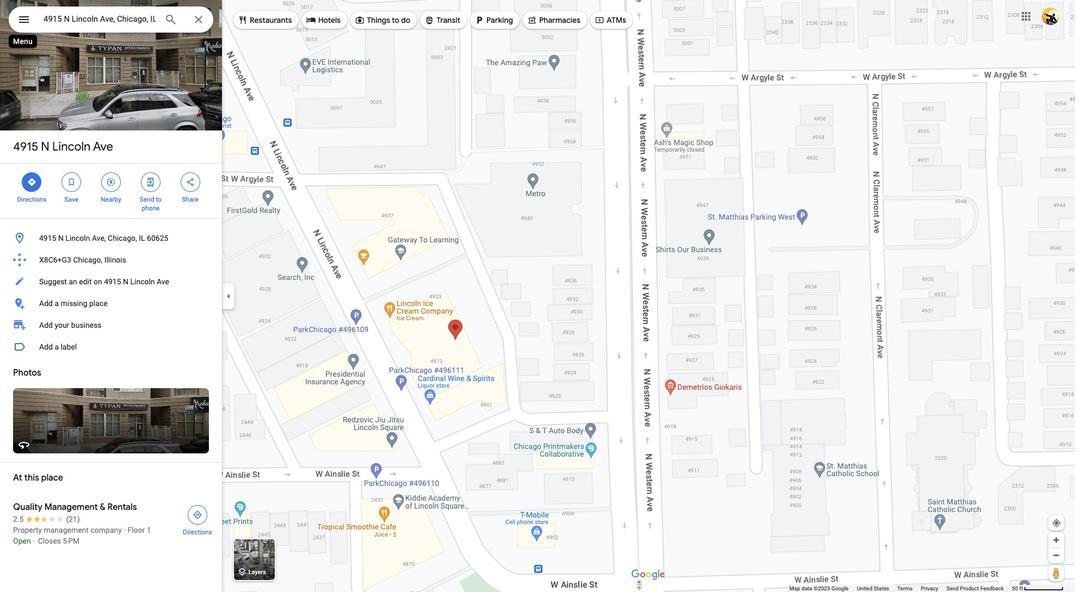 Task type: locate. For each thing, give the bounding box(es) containing it.
collapse side panel image
[[223, 290, 234, 302]]

2 vertical spatial add
[[39, 343, 53, 351]]

product
[[960, 586, 979, 592]]

n for 4915 n lincoln ave, chicago, il 60625
[[58, 234, 64, 243]]

atms
[[607, 15, 626, 25]]

50
[[1012, 586, 1018, 592]]

send product feedback button
[[947, 585, 1004, 592]]

states
[[874, 586, 889, 592]]

to inside send to phone
[[156, 196, 162, 203]]

2 vertical spatial lincoln
[[130, 277, 155, 286]]

show your location image
[[1052, 519, 1061, 528]]

directions down the ""
[[17, 196, 46, 203]]


[[474, 14, 484, 26]]

4915 for 4915 n lincoln ave
[[13, 139, 38, 155]]

add inside add a missing place button
[[39, 299, 53, 308]]

1 horizontal spatial chicago,
[[108, 234, 137, 243]]

lincoln up add a missing place button
[[130, 277, 155, 286]]


[[238, 14, 248, 26]]

a
[[55, 299, 59, 308], [55, 343, 59, 351]]

1 vertical spatial send
[[947, 586, 959, 592]]

to up phone
[[156, 196, 162, 203]]

None field
[[44, 13, 156, 26]]

1 vertical spatial directions
[[183, 529, 212, 536]]

send product feedback
[[947, 586, 1004, 592]]

chicago, left il
[[108, 234, 137, 243]]

0 horizontal spatial place
[[41, 473, 63, 484]]

business
[[71, 321, 102, 330]]

4915
[[13, 139, 38, 155], [39, 234, 56, 243], [104, 277, 121, 286]]

google
[[832, 586, 849, 592]]

place right this
[[41, 473, 63, 484]]

60625
[[147, 234, 168, 243]]

n for 4915 n lincoln ave
[[41, 139, 49, 155]]

to left do at the top of page
[[392, 15, 399, 25]]

send inside send product feedback button
[[947, 586, 959, 592]]

send left product
[[947, 586, 959, 592]]

send inside send to phone
[[140, 196, 154, 203]]

privacy
[[921, 586, 938, 592]]

add for add your business
[[39, 321, 53, 330]]

1 horizontal spatial place
[[89, 299, 108, 308]]

your
[[55, 321, 69, 330]]

to
[[392, 15, 399, 25], [156, 196, 162, 203]]


[[425, 14, 434, 26]]

closes
[[38, 537, 61, 546]]

0 horizontal spatial 4915
[[13, 139, 38, 155]]


[[146, 176, 155, 188]]

ave up  at the left top of the page
[[93, 139, 113, 155]]

1 vertical spatial ave
[[157, 277, 169, 286]]

save
[[64, 196, 78, 203]]

0 horizontal spatial n
[[41, 139, 49, 155]]

lincoln inside button
[[65, 234, 90, 243]]

directions inside actions for 4915 n lincoln ave region
[[17, 196, 46, 203]]

n inside "button"
[[123, 277, 128, 286]]

1 vertical spatial chicago,
[[73, 256, 102, 264]]

4915 for 4915 n lincoln ave, chicago, il 60625
[[39, 234, 56, 243]]

add
[[39, 299, 53, 308], [39, 321, 53, 330], [39, 343, 53, 351]]

chicago, up edit
[[73, 256, 102, 264]]

 atms
[[595, 14, 626, 26]]


[[185, 176, 195, 188]]

1 add from the top
[[39, 299, 53, 308]]


[[17, 12, 30, 27]]

4915 up the ""
[[13, 139, 38, 155]]

united
[[857, 586, 872, 592]]

2 add from the top
[[39, 321, 53, 330]]

1 horizontal spatial directions
[[183, 529, 212, 536]]

terms
[[897, 586, 913, 592]]

0 vertical spatial send
[[140, 196, 154, 203]]

missing
[[61, 299, 87, 308]]

n inside button
[[58, 234, 64, 243]]

phone
[[142, 205, 160, 212]]

ave
[[93, 139, 113, 155], [157, 277, 169, 286]]

send up phone
[[140, 196, 154, 203]]

add inside add a label button
[[39, 343, 53, 351]]

1 vertical spatial n
[[58, 234, 64, 243]]

2 vertical spatial 4915
[[104, 277, 121, 286]]

1 horizontal spatial send
[[947, 586, 959, 592]]

1 vertical spatial place
[[41, 473, 63, 484]]

1 vertical spatial a
[[55, 343, 59, 351]]

illinois
[[104, 256, 126, 264]]

add left your
[[39, 321, 53, 330]]

50 ft
[[1012, 586, 1023, 592]]

(21)
[[66, 515, 80, 524]]

add left label
[[39, 343, 53, 351]]

4915 right on
[[104, 277, 121, 286]]

this
[[24, 473, 39, 484]]

1 vertical spatial 4915
[[39, 234, 56, 243]]

parking
[[486, 15, 513, 25]]

add your business link
[[0, 314, 222, 336]]

zoom in image
[[1052, 536, 1060, 545]]

ave,
[[92, 234, 106, 243]]

ave down 60625
[[157, 277, 169, 286]]

a left label
[[55, 343, 59, 351]]

lincoln up 
[[52, 139, 91, 155]]

feedback
[[980, 586, 1004, 592]]

 restaurants
[[238, 14, 292, 26]]

place
[[89, 299, 108, 308], [41, 473, 63, 484]]

add for add a missing place
[[39, 299, 53, 308]]

4915 n lincoln ave, chicago, il 60625 button
[[0, 227, 222, 249]]

&
[[100, 502, 105, 513]]

zoom out image
[[1052, 552, 1060, 560]]

an
[[69, 277, 77, 286]]

add inside add your business link
[[39, 321, 53, 330]]

4915 inside button
[[39, 234, 56, 243]]

2.5
[[13, 515, 24, 524]]

actions for 4915 n lincoln ave region
[[0, 164, 222, 218]]

google account: ben nelson  
(ben.nelson1980@gmail.com) image
[[1042, 7, 1059, 25]]

2 vertical spatial n
[[123, 277, 128, 286]]

0 vertical spatial place
[[89, 299, 108, 308]]

nearby
[[101, 196, 121, 203]]

0 horizontal spatial send
[[140, 196, 154, 203]]

hotels
[[318, 15, 341, 25]]

0 vertical spatial n
[[41, 139, 49, 155]]

lincoln inside "button"
[[130, 277, 155, 286]]

directions down 'directions' icon
[[183, 529, 212, 536]]

2 horizontal spatial 4915
[[104, 277, 121, 286]]


[[106, 176, 116, 188]]

0 vertical spatial add
[[39, 299, 53, 308]]

1 vertical spatial add
[[39, 321, 53, 330]]

a for missing
[[55, 299, 59, 308]]

directions image
[[193, 510, 202, 520]]

place inside button
[[89, 299, 108, 308]]

1 horizontal spatial n
[[58, 234, 64, 243]]

0 horizontal spatial to
[[156, 196, 162, 203]]

0 vertical spatial 4915
[[13, 139, 38, 155]]

1 a from the top
[[55, 299, 59, 308]]

0 vertical spatial ave
[[93, 139, 113, 155]]

lincoln left ave,
[[65, 234, 90, 243]]

footer containing map data ©2023 google
[[789, 585, 1012, 592]]

united states button
[[857, 585, 889, 592]]

send
[[140, 196, 154, 203], [947, 586, 959, 592]]

0 horizontal spatial chicago,
[[73, 256, 102, 264]]

0 vertical spatial directions
[[17, 196, 46, 203]]

0 horizontal spatial directions
[[17, 196, 46, 203]]

share
[[182, 196, 199, 203]]

2 a from the top
[[55, 343, 59, 351]]

add your business
[[39, 321, 102, 330]]

ft
[[1019, 586, 1023, 592]]

3 add from the top
[[39, 343, 53, 351]]

footer
[[789, 585, 1012, 592]]

chicago,
[[108, 234, 137, 243], [73, 256, 102, 264]]

1 horizontal spatial ave
[[157, 277, 169, 286]]

1 vertical spatial to
[[156, 196, 162, 203]]

4915 up x8c6+g3
[[39, 234, 56, 243]]

1 horizontal spatial 4915
[[39, 234, 56, 243]]

1 vertical spatial lincoln
[[65, 234, 90, 243]]

n
[[41, 139, 49, 155], [58, 234, 64, 243], [123, 277, 128, 286]]

2 horizontal spatial n
[[123, 277, 128, 286]]

0 vertical spatial a
[[55, 299, 59, 308]]

map
[[789, 586, 800, 592]]

place down on
[[89, 299, 108, 308]]

directions
[[17, 196, 46, 203], [183, 529, 212, 536]]

suggest
[[39, 277, 67, 286]]

a left missing
[[55, 299, 59, 308]]

add down suggest
[[39, 299, 53, 308]]

1 horizontal spatial to
[[392, 15, 399, 25]]

0 vertical spatial lincoln
[[52, 139, 91, 155]]

 hotels
[[306, 14, 341, 26]]

0 vertical spatial to
[[392, 15, 399, 25]]

lincoln
[[52, 139, 91, 155], [65, 234, 90, 243], [130, 277, 155, 286]]

0 vertical spatial chicago,
[[108, 234, 137, 243]]



Task type: describe. For each thing, give the bounding box(es) containing it.
send to phone
[[140, 196, 162, 212]]

·
[[124, 526, 126, 535]]

0 horizontal spatial ave
[[93, 139, 113, 155]]

 search field
[[9, 7, 213, 35]]

transit
[[437, 15, 460, 25]]

lincoln for ave,
[[65, 234, 90, 243]]

 pharmacies
[[527, 14, 580, 26]]

directions inside directions button
[[183, 529, 212, 536]]

4915 n lincoln ave main content
[[0, 0, 222, 592]]

google maps element
[[0, 0, 1075, 592]]


[[27, 176, 37, 188]]

property management company · floor 1 open ⋅ closes 5 pm
[[13, 526, 151, 546]]

2.5 stars 21 reviews image
[[13, 514, 80, 525]]

show street view coverage image
[[1048, 565, 1064, 582]]

⋅
[[33, 537, 36, 546]]

to inside the  things to do
[[392, 15, 399, 25]]

50 ft button
[[1012, 586, 1064, 592]]

united states
[[857, 586, 889, 592]]

add for add a label
[[39, 343, 53, 351]]

pharmacies
[[539, 15, 580, 25]]

x8c6+g3
[[39, 256, 71, 264]]

property
[[13, 526, 42, 535]]

4915 N Lincoln Ave, Chicago, IL 60625 field
[[9, 7, 213, 33]]


[[355, 14, 365, 26]]


[[595, 14, 604, 26]]


[[306, 14, 316, 26]]

edit
[[79, 277, 92, 286]]

directions button
[[176, 502, 219, 537]]

suggest an edit on 4915 n lincoln ave button
[[0, 271, 222, 293]]

restaurants
[[250, 15, 292, 25]]

4915 inside "button"
[[104, 277, 121, 286]]

1
[[147, 526, 151, 535]]

layers
[[248, 569, 266, 576]]

floor
[[128, 526, 145, 535]]

footer inside google maps element
[[789, 585, 1012, 592]]

at this place
[[13, 473, 63, 484]]

quality management & rentals
[[13, 502, 137, 513]]

quality
[[13, 502, 42, 513]]

rentals
[[107, 502, 137, 513]]

terms button
[[897, 585, 913, 592]]

at
[[13, 473, 22, 484]]

add a label
[[39, 343, 77, 351]]

map data ©2023 google
[[789, 586, 849, 592]]

ave inside "button"
[[157, 277, 169, 286]]

suggest an edit on 4915 n lincoln ave
[[39, 277, 169, 286]]

on
[[94, 277, 102, 286]]

a for label
[[55, 343, 59, 351]]

 things to do
[[355, 14, 410, 26]]

privacy button
[[921, 585, 938, 592]]

x8c6+g3 chicago, illinois
[[39, 256, 126, 264]]

4915 n lincoln ave
[[13, 139, 113, 155]]

none field inside 4915 n lincoln ave, chicago, il 60625 field
[[44, 13, 156, 26]]

il
[[139, 234, 145, 243]]

label
[[61, 343, 77, 351]]

©2023
[[814, 586, 830, 592]]

add a missing place button
[[0, 293, 222, 314]]

management
[[44, 502, 98, 513]]

5 pm
[[63, 537, 80, 546]]

open
[[13, 537, 31, 546]]

add a label button
[[0, 336, 222, 358]]

 button
[[9, 7, 39, 35]]


[[527, 14, 537, 26]]

data
[[802, 586, 812, 592]]

 parking
[[474, 14, 513, 26]]

things
[[367, 15, 390, 25]]

add a missing place
[[39, 299, 108, 308]]

send for send to phone
[[140, 196, 154, 203]]

photos
[[13, 368, 41, 379]]

management
[[44, 526, 89, 535]]

company
[[91, 526, 122, 535]]


[[66, 176, 76, 188]]

 transit
[[425, 14, 460, 26]]

send for send product feedback
[[947, 586, 959, 592]]

do
[[401, 15, 410, 25]]

lincoln for ave
[[52, 139, 91, 155]]



Task type: vqa. For each thing, say whether or not it's contained in the screenshot.
What in the "element"
no



